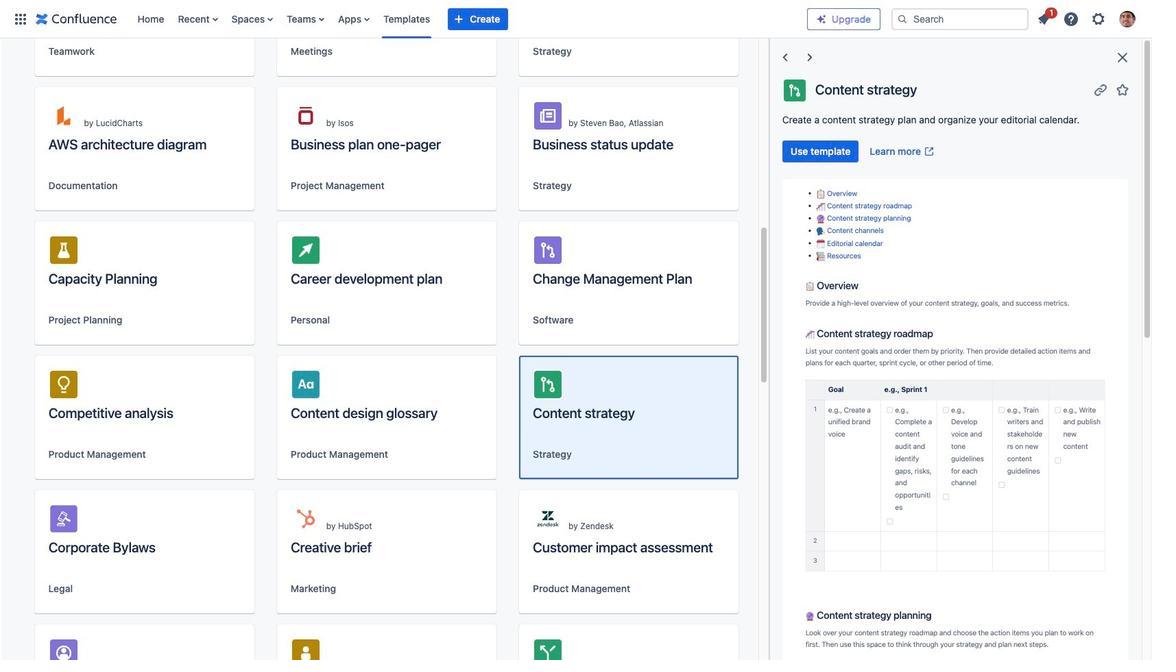 Task type: vqa. For each thing, say whether or not it's contained in the screenshot.
form in the button
no



Task type: describe. For each thing, give the bounding box(es) containing it.
star content strategy image
[[1114, 81, 1131, 98]]

search image
[[897, 13, 908, 24]]

next template image
[[801, 49, 818, 66]]

Search field
[[891, 8, 1029, 30]]

global element
[[8, 0, 807, 38]]

appswitcher icon image
[[12, 11, 29, 27]]

notification icon image
[[1035, 11, 1052, 27]]



Task type: locate. For each thing, give the bounding box(es) containing it.
previous template image
[[777, 49, 793, 66]]

None search field
[[891, 8, 1029, 30]]

help icon image
[[1063, 11, 1079, 27]]

list
[[131, 0, 807, 38], [1031, 5, 1144, 31]]

list for appswitcher icon
[[131, 0, 807, 38]]

premium image
[[816, 13, 827, 24]]

list item
[[1031, 5, 1057, 30]]

1 horizontal spatial list
[[1031, 5, 1144, 31]]

settings icon image
[[1090, 11, 1107, 27]]

your profile and preferences image
[[1119, 11, 1136, 27]]

group
[[782, 141, 940, 163]]

close image
[[1114, 49, 1131, 66]]

list for premium image
[[1031, 5, 1144, 31]]

0 horizontal spatial list
[[131, 0, 807, 38]]

share link image
[[1092, 81, 1109, 98]]

confluence image
[[36, 11, 117, 27], [36, 11, 117, 27]]

banner
[[0, 0, 1152, 38]]



